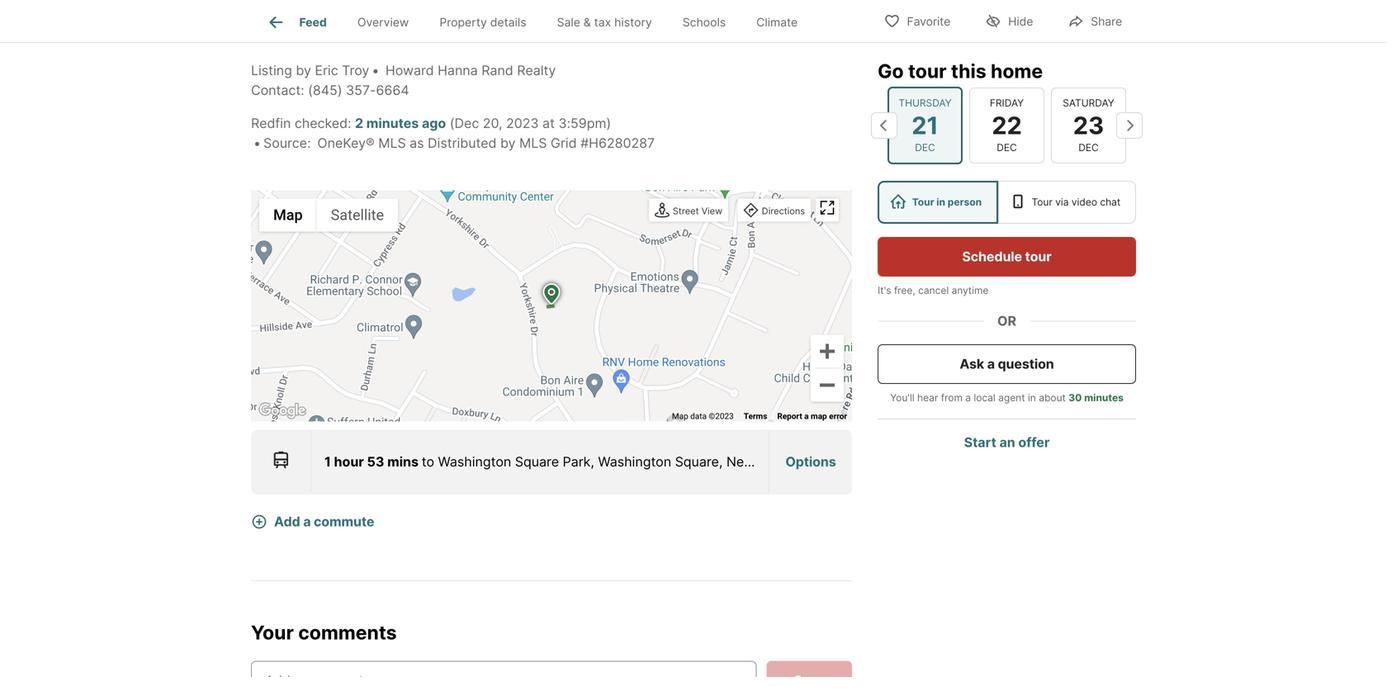 Task type: locate. For each thing, give the bounding box(es) containing it.
anytime
[[952, 284, 989, 296]]

a inside 'button'
[[987, 356, 995, 372]]

1 vertical spatial tour
[[1025, 249, 1052, 265]]

0 vertical spatial 1
[[281, 11, 287, 27]]

hear
[[917, 392, 938, 404]]

21
[[912, 111, 939, 140]]

tab list
[[251, 0, 826, 42]]

schedule tour button
[[878, 237, 1136, 277]]

• down redfin
[[254, 135, 261, 151]]

hour
[[334, 454, 364, 470]]

map
[[273, 206, 303, 224], [672, 411, 688, 421]]

1 horizontal spatial tour
[[1025, 249, 1052, 265]]

share button
[[1054, 4, 1136, 38]]

0 horizontal spatial tour
[[908, 59, 947, 83]]

friday
[[990, 97, 1024, 109]]

agent
[[998, 392, 1025, 404]]

options
[[786, 454, 836, 470]]

map for map
[[273, 206, 303, 224]]

0 horizontal spatial •
[[254, 135, 261, 151]]

1 horizontal spatial tour
[[1032, 196, 1053, 208]]

map left satellite popup button
[[273, 206, 303, 224]]

1
[[281, 11, 287, 27], [325, 454, 331, 470]]

0 horizontal spatial minutes
[[366, 115, 419, 131]]

menu bar
[[259, 198, 398, 231]]

0 vertical spatial map
[[273, 206, 303, 224]]

•
[[372, 62, 379, 78], [254, 135, 261, 151]]

1 horizontal spatial by
[[500, 135, 516, 151]]

dec down 22
[[997, 142, 1017, 154]]

1 tour from the left
[[912, 196, 934, 208]]

1 horizontal spatial dec
[[997, 142, 1017, 154]]

3:59pm)
[[559, 115, 611, 131]]

tour right schedule
[[1025, 249, 1052, 265]]

it's
[[878, 284, 891, 296]]

dec inside friday 22 dec
[[997, 142, 1017, 154]]

a inside button
[[303, 513, 311, 530]]

1 for 1 hour 53 mins to washington square park, washington square, new york, ny, usa
[[325, 454, 331, 470]]

tour in person
[[912, 196, 982, 208]]

washington right the park,
[[598, 454, 671, 470]]

1 vertical spatial map
[[672, 411, 688, 421]]

tax
[[594, 15, 611, 29]]

space
[[341, 11, 378, 27]]

previous image
[[871, 112, 898, 139]]

0 vertical spatial tour
[[908, 59, 947, 83]]

square
[[515, 454, 559, 470]]

mls left the as
[[378, 135, 406, 151]]

0 horizontal spatial map
[[273, 206, 303, 224]]

satellite button
[[317, 198, 398, 231]]

redfin
[[251, 115, 291, 131]]

mls down 2023
[[519, 135, 547, 151]]

tour left the person
[[912, 196, 934, 208]]

an
[[1000, 434, 1015, 450]]

tour
[[908, 59, 947, 83], [1025, 249, 1052, 265]]

tour inside option
[[1032, 196, 1053, 208]]

1 vertical spatial minutes
[[1084, 392, 1124, 404]]

error
[[829, 411, 847, 421]]

dec down 21
[[915, 142, 935, 154]]

ask a question
[[960, 356, 1054, 372]]

in left the person
[[937, 196, 946, 208]]

0 vertical spatial •
[[372, 62, 379, 78]]

contact: (845) 357-6664
[[251, 82, 409, 98]]

0 horizontal spatial mls
[[378, 135, 406, 151]]

terms link
[[744, 411, 767, 421]]

dec for 21
[[915, 142, 935, 154]]

a right ask
[[987, 356, 995, 372]]

0 vertical spatial in
[[937, 196, 946, 208]]

1 for 1 parking space
[[281, 11, 287, 27]]

1 vertical spatial •
[[254, 135, 261, 151]]

about
[[1039, 392, 1066, 404]]

0 horizontal spatial washington
[[438, 454, 511, 470]]

howard
[[386, 62, 434, 78]]

0 horizontal spatial by
[[296, 62, 311, 78]]

parking
[[291, 11, 337, 27]]

in inside option
[[937, 196, 946, 208]]

dec inside thursday 21 dec
[[915, 142, 935, 154]]

commute
[[314, 513, 374, 530]]

in right "agent"
[[1028, 392, 1036, 404]]

h6280287
[[589, 135, 655, 151]]

via
[[1055, 196, 1069, 208]]

dec for 22
[[997, 142, 1017, 154]]

home
[[991, 59, 1043, 83]]

tour inside option
[[912, 196, 934, 208]]

in
[[937, 196, 946, 208], [1028, 392, 1036, 404]]

0 horizontal spatial 1
[[281, 11, 287, 27]]

google image
[[255, 400, 310, 421]]

#
[[581, 135, 589, 151]]

next image
[[1116, 112, 1143, 139]]

dec for 23
[[1079, 142, 1099, 154]]

mls
[[378, 135, 406, 151], [519, 135, 547, 151]]

a right add
[[303, 513, 311, 530]]

this
[[951, 59, 986, 83]]

1 hour 53 mins to washington square park, washington square, new york, ny, usa
[[325, 454, 847, 470]]

1 horizontal spatial •
[[372, 62, 379, 78]]

feed link
[[266, 12, 327, 32]]

1 left hour
[[325, 454, 331, 470]]

share
[[1091, 14, 1122, 28]]

tour for schedule
[[1025, 249, 1052, 265]]

3 dec from the left
[[1079, 142, 1099, 154]]

a
[[987, 356, 995, 372], [966, 392, 971, 404], [804, 411, 809, 421], [303, 513, 311, 530]]

2 horizontal spatial dec
[[1079, 142, 1099, 154]]

feed
[[299, 15, 327, 29]]

1 horizontal spatial minutes
[[1084, 392, 1124, 404]]

dec down 23
[[1079, 142, 1099, 154]]

tour left via
[[1032, 196, 1053, 208]]

minutes up the as
[[366, 115, 419, 131]]

property details
[[440, 15, 526, 29]]

climate tab
[[741, 2, 813, 42]]

tour inside the schedule tour button
[[1025, 249, 1052, 265]]

tour for tour via video chat
[[1032, 196, 1053, 208]]

1 left feed
[[281, 11, 287, 27]]

details
[[490, 15, 526, 29]]

1 vertical spatial 1
[[325, 454, 331, 470]]

property
[[440, 15, 487, 29]]

minutes right 30
[[1084, 392, 1124, 404]]

0 horizontal spatial dec
[[915, 142, 935, 154]]

0 horizontal spatial in
[[937, 196, 946, 208]]

30
[[1069, 392, 1082, 404]]

1 vertical spatial in
[[1028, 392, 1036, 404]]

york,
[[759, 454, 790, 470]]

as
[[410, 135, 424, 151]]

a for report a map error
[[804, 411, 809, 421]]

None button
[[888, 86, 963, 164], [969, 87, 1045, 164], [1051, 87, 1126, 164], [888, 86, 963, 164], [969, 87, 1045, 164], [1051, 87, 1126, 164]]

washington right to
[[438, 454, 511, 470]]

comments
[[298, 621, 397, 644]]

dec inside saturday 23 dec
[[1079, 142, 1099, 154]]

1 horizontal spatial 1
[[325, 454, 331, 470]]

view
[[702, 205, 723, 216]]

favorite
[[907, 14, 951, 28]]

1 horizontal spatial mls
[[519, 135, 547, 151]]

by down 2023
[[500, 135, 516, 151]]

2 tour from the left
[[1032, 196, 1053, 208]]

1 washington from the left
[[438, 454, 511, 470]]

map left data
[[672, 411, 688, 421]]

0 horizontal spatial tour
[[912, 196, 934, 208]]

satellite
[[331, 206, 384, 224]]

report a map error link
[[777, 411, 847, 421]]

by
[[296, 62, 311, 78], [500, 135, 516, 151]]

schools
[[683, 15, 726, 29]]

1 dec from the left
[[915, 142, 935, 154]]

2 dec from the left
[[997, 142, 1017, 154]]

a left map
[[804, 411, 809, 421]]

1 vertical spatial by
[[500, 135, 516, 151]]

map inside popup button
[[273, 206, 303, 224]]

property details tab
[[424, 2, 542, 42]]

by left eric
[[296, 62, 311, 78]]

schools tab
[[667, 2, 741, 42]]

1 horizontal spatial map
[[672, 411, 688, 421]]

list box
[[878, 181, 1136, 224]]

you'll hear from a local agent in about 30 minutes
[[890, 392, 1124, 404]]

2
[[355, 115, 363, 131]]

0 vertical spatial minutes
[[366, 115, 419, 131]]

minutes
[[366, 115, 419, 131], [1084, 392, 1124, 404]]

0 vertical spatial by
[[296, 62, 311, 78]]

map data ©2023
[[672, 411, 734, 421]]

contact:
[[251, 82, 304, 98]]

street
[[673, 205, 699, 216]]

tour up thursday at the top of the page
[[908, 59, 947, 83]]

1 horizontal spatial washington
[[598, 454, 671, 470]]

tour for go
[[908, 59, 947, 83]]

• right troy
[[372, 62, 379, 78]]



Task type: describe. For each thing, give the bounding box(es) containing it.
or
[[998, 313, 1017, 329]]

terms
[[744, 411, 767, 421]]

go tour this home
[[878, 59, 1043, 83]]

map region
[[215, 26, 1060, 449]]

grid
[[551, 135, 577, 151]]

overview tab
[[342, 2, 424, 42]]

to
[[422, 454, 434, 470]]

street view button
[[651, 200, 727, 222]]

2 mls from the left
[[519, 135, 547, 151]]

23
[[1073, 111, 1104, 140]]

rand
[[482, 62, 513, 78]]

person
[[948, 196, 982, 208]]

(845)
[[308, 82, 342, 98]]

a right from
[[966, 392, 971, 404]]

favorite button
[[870, 4, 965, 38]]

overview
[[357, 15, 409, 29]]

start an offer link
[[964, 434, 1050, 450]]

53
[[367, 454, 384, 470]]

©2023
[[709, 411, 734, 421]]

options button
[[770, 432, 852, 492]]

schedule tour
[[962, 249, 1052, 265]]

park,
[[563, 454, 594, 470]]

map
[[811, 411, 827, 421]]

add a commute
[[274, 513, 374, 530]]

free,
[[894, 284, 916, 296]]

go
[[878, 59, 904, 83]]

list box containing tour in person
[[878, 181, 1136, 224]]

hanna
[[438, 62, 478, 78]]

street view
[[673, 205, 723, 216]]

tour for tour in person
[[912, 196, 934, 208]]

2023
[[506, 115, 539, 131]]

by inside redfin checked: 2 minutes ago (dec 20, 2023 at 3:59pm) • source: onekey® mls as distributed by mls grid # h6280287
[[500, 135, 516, 151]]

1 parking space
[[281, 11, 378, 27]]

thursday
[[899, 97, 952, 109]]

friday 22 dec
[[990, 97, 1024, 154]]

sale
[[557, 15, 580, 29]]

minutes inside redfin checked: 2 minutes ago (dec 20, 2023 at 3:59pm) • source: onekey® mls as distributed by mls grid # h6280287
[[366, 115, 419, 131]]

ask a question button
[[878, 344, 1136, 384]]

climate
[[757, 15, 798, 29]]

you'll
[[890, 392, 915, 404]]

realty
[[517, 62, 556, 78]]

2 washington from the left
[[598, 454, 671, 470]]

troy
[[342, 62, 369, 78]]

(dec
[[450, 115, 479, 131]]

tab list containing feed
[[251, 0, 826, 42]]

listing by eric troy • howard hanna rand realty
[[251, 62, 556, 78]]

&
[[584, 15, 591, 29]]

tour via video chat option
[[998, 181, 1136, 224]]

schedule
[[962, 249, 1022, 265]]

source:
[[263, 135, 311, 151]]

hide button
[[971, 4, 1047, 38]]

menu bar containing map
[[259, 198, 398, 231]]

report
[[777, 411, 802, 421]]

onekey®
[[317, 135, 375, 151]]

map for map data ©2023
[[672, 411, 688, 421]]

start
[[964, 434, 997, 450]]

sale & tax history
[[557, 15, 652, 29]]

cancel
[[918, 284, 949, 296]]

directions button
[[740, 200, 809, 222]]

at
[[543, 115, 555, 131]]

Add a comment... text field
[[265, 671, 743, 677]]

hide
[[1008, 14, 1033, 28]]

tour via video chat
[[1032, 196, 1121, 208]]

start an offer
[[964, 434, 1050, 450]]

saturday
[[1063, 97, 1115, 109]]

question
[[998, 356, 1054, 372]]

square,
[[675, 454, 723, 470]]

mins
[[387, 454, 419, 470]]

redfin checked: 2 minutes ago (dec 20, 2023 at 3:59pm) • source: onekey® mls as distributed by mls grid # h6280287
[[251, 115, 655, 151]]

thursday 21 dec
[[899, 97, 952, 154]]

your comments
[[251, 621, 397, 644]]

add
[[274, 513, 300, 530]]

eric
[[315, 62, 338, 78]]

report a map error
[[777, 411, 847, 421]]

tour in person option
[[878, 181, 998, 224]]

a for add a commute
[[303, 513, 311, 530]]

a for ask a question
[[987, 356, 995, 372]]

22
[[992, 111, 1022, 140]]

20,
[[483, 115, 502, 131]]

checked:
[[295, 115, 351, 131]]

usa
[[819, 454, 847, 470]]

6664
[[376, 82, 409, 98]]

1 mls from the left
[[378, 135, 406, 151]]

distributed
[[428, 135, 497, 151]]

local
[[974, 392, 996, 404]]

• inside redfin checked: 2 minutes ago (dec 20, 2023 at 3:59pm) • source: onekey® mls as distributed by mls grid # h6280287
[[254, 135, 261, 151]]

it's free, cancel anytime
[[878, 284, 989, 296]]

listing
[[251, 62, 292, 78]]

new
[[727, 454, 755, 470]]

saturday 23 dec
[[1063, 97, 1115, 154]]

your
[[251, 621, 294, 644]]

sale & tax history tab
[[542, 2, 667, 42]]

1 horizontal spatial in
[[1028, 392, 1036, 404]]

directions
[[762, 205, 805, 216]]

ask
[[960, 356, 984, 372]]

ago
[[422, 115, 446, 131]]



Task type: vqa. For each thing, say whether or not it's contained in the screenshot.
3 beds to the middle
no



